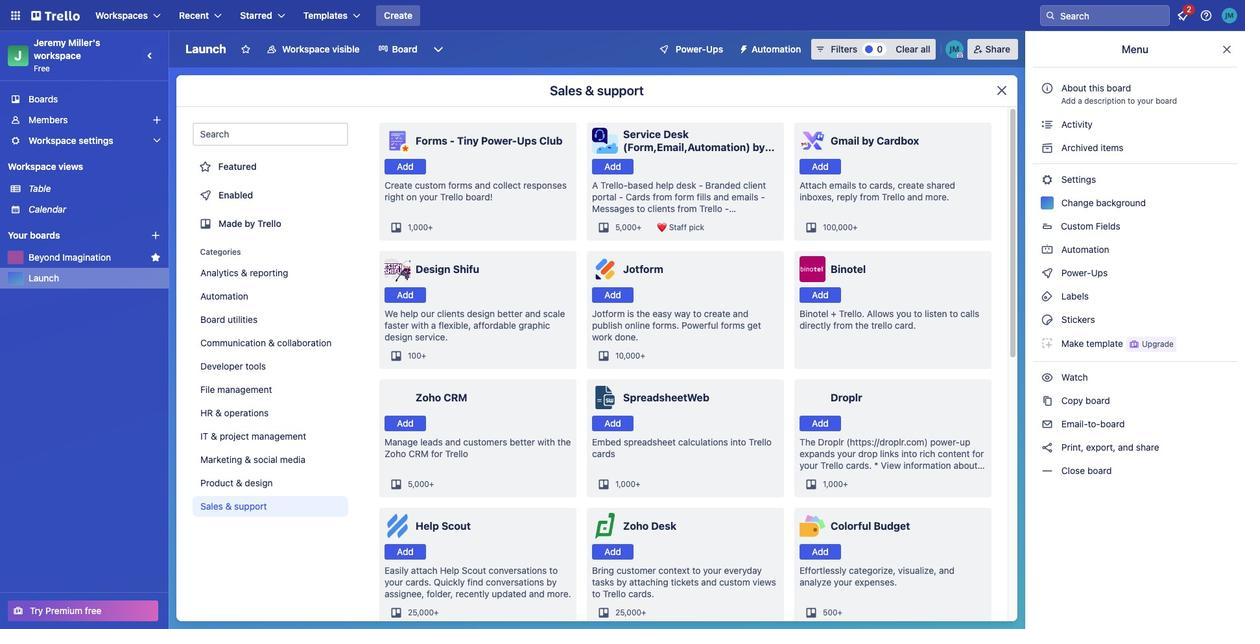 Task type: vqa. For each thing, say whether or not it's contained in the screenshot.


Task type: locate. For each thing, give the bounding box(es) containing it.
0 vertical spatial launch
[[185, 42, 226, 56]]

1 horizontal spatial help
[[656, 180, 674, 191]]

trello right into
[[749, 436, 772, 448]]

forms up the board!
[[448, 180, 473, 191]]

power- inside power-ups button
[[676, 43, 706, 54]]

0 vertical spatial jeremy miller (jeremymiller198) image
[[1222, 8, 1237, 23]]

sm image inside copy board link
[[1041, 394, 1054, 407]]

sm image for stickers
[[1041, 313, 1054, 326]]

add button up easily
[[385, 544, 426, 560]]

the right 'is'
[[637, 308, 650, 319]]

workspace
[[34, 50, 81, 61]]

0 vertical spatial jotform
[[623, 263, 663, 275]]

a up service.
[[431, 320, 436, 331]]

create for create
[[384, 10, 413, 21]]

help up quickly on the left bottom of the page
[[440, 565, 459, 576]]

+ up "colorful"
[[843, 479, 848, 489]]

inboxes,
[[800, 191, 834, 202]]

custom up on
[[415, 180, 446, 191]]

automation link up power-ups link at the top right
[[1033, 239, 1237, 260]]

sm image inside watch link
[[1041, 371, 1054, 384]]

operations
[[224, 407, 269, 418]]

1 vertical spatial scout
[[462, 565, 486, 576]]

by inside "link"
[[245, 218, 255, 229]]

ups
[[706, 43, 723, 54], [517, 135, 537, 147], [1091, 267, 1108, 278]]

2 25,000 + from the left
[[615, 608, 646, 617]]

members link
[[0, 110, 169, 130]]

25,000 + down attaching
[[615, 608, 646, 617]]

workspace inside popup button
[[29, 135, 76, 146]]

binotel down 100,000 +
[[831, 263, 866, 275]]

1,000 + up "colorful"
[[823, 479, 848, 489]]

+ for jotform
[[640, 351, 645, 361]]

1 vertical spatial cards.
[[628, 588, 654, 599]]

0 vertical spatial zoho
[[416, 392, 441, 403]]

create button
[[376, 5, 420, 26]]

sm image for power-ups
[[1041, 267, 1054, 280]]

and down cardbox
[[907, 191, 923, 202]]

+ down online
[[640, 351, 645, 361]]

0 vertical spatial crm
[[444, 392, 467, 403]]

fields
[[1096, 221, 1121, 232]]

1 horizontal spatial board
[[392, 43, 418, 54]]

jotform for jotform
[[623, 263, 663, 275]]

to
[[1128, 96, 1135, 106], [859, 180, 867, 191], [637, 203, 645, 214], [693, 308, 702, 319], [914, 308, 922, 319], [950, 308, 958, 319], [549, 565, 558, 576], [692, 565, 701, 576], [592, 588, 601, 599]]

shared
[[927, 180, 955, 191]]

crm down leads
[[409, 448, 429, 459]]

1 vertical spatial emails
[[732, 191, 758, 202]]

about this board add a description to your board
[[1061, 82, 1177, 106]]

0 vertical spatial desk
[[664, 128, 689, 140]]

0 horizontal spatial clients
[[437, 308, 465, 319]]

workspace for workspace visible
[[282, 43, 330, 54]]

by right tasks
[[617, 577, 627, 588]]

create inside 'jotform is the easy way to create and publish online forms. powerful forms get work done.'
[[704, 308, 731, 319]]

25,000 down attaching
[[615, 608, 641, 617]]

scout up find
[[462, 565, 486, 576]]

board down "export," in the right of the page
[[1088, 465, 1112, 476]]

trello inside the create custom forms and collect responses right on your trello board!
[[440, 191, 463, 202]]

1 vertical spatial custom
[[719, 577, 750, 588]]

sm image for automation
[[1041, 243, 1054, 256]]

to inside easily attach help scout conversations to your cards.  quickly find conversations by assignee, folder, recently updated and more.
[[549, 565, 558, 576]]

your up activity link
[[1137, 96, 1154, 106]]

all
[[921, 43, 930, 54]]

to left bring
[[549, 565, 558, 576]]

+ for forms - tiny power-ups club
[[428, 222, 433, 232]]

create up the board link
[[384, 10, 413, 21]]

& for sales & support link
[[225, 501, 232, 512]]

- up fills
[[699, 180, 703, 191]]

help inside easily attach help scout conversations to your cards.  quickly find conversations by assignee, folder, recently updated and more.
[[440, 565, 459, 576]]

easy
[[653, 308, 672, 319]]

1 horizontal spatial with
[[538, 436, 555, 448]]

your down easily
[[385, 577, 403, 588]]

cardbox
[[877, 135, 919, 147]]

2 horizontal spatial power-
[[1062, 267, 1091, 278]]

add button for binotel
[[800, 287, 841, 303]]

trello.
[[839, 308, 865, 319]]

0 vertical spatial automation link
[[1033, 239, 1237, 260]]

and up get
[[733, 308, 749, 319]]

help inside we help our clients design better and scale faster with a flexible, affordable graphic design service.
[[400, 308, 418, 319]]

add button up embed
[[592, 416, 634, 431]]

form
[[675, 191, 694, 202]]

views down everyday
[[753, 577, 776, 588]]

sm image
[[1041, 118, 1054, 131], [1041, 243, 1054, 256], [1041, 337, 1054, 350], [1041, 371, 1054, 384], [1041, 464, 1054, 477]]

4 sm image from the top
[[1041, 371, 1054, 384]]

listen
[[925, 308, 947, 319]]

your down effortlessly
[[834, 577, 852, 588]]

launch link
[[29, 272, 161, 285]]

0 vertical spatial power-
[[676, 43, 706, 54]]

ups up labels link
[[1091, 267, 1108, 278]]

add button up attach
[[800, 159, 841, 174]]

with down our
[[411, 320, 429, 331]]

0 vertical spatial better
[[497, 308, 523, 319]]

1 horizontal spatial views
[[753, 577, 776, 588]]

0 horizontal spatial ups
[[517, 135, 537, 147]]

it & project management
[[200, 431, 306, 442]]

sm image inside 'print, export, and share' link
[[1041, 441, 1054, 454]]

power-ups
[[676, 43, 723, 54], [1059, 267, 1110, 278]]

2 vertical spatial ups
[[1091, 267, 1108, 278]]

sm image for email-to-board
[[1041, 418, 1054, 431]]

0 vertical spatial more.
[[925, 191, 949, 202]]

1 horizontal spatial create
[[898, 180, 924, 191]]

0 vertical spatial create
[[898, 180, 924, 191]]

starred icon image
[[150, 252, 161, 263]]

add button down droplr on the bottom right of page
[[800, 416, 841, 431]]

free
[[34, 64, 50, 73]]

and down branded
[[714, 191, 729, 202]]

clients inside we help our clients design better and scale faster with a flexible, affordable graphic design service.
[[437, 308, 465, 319]]

workspace for workspace views
[[8, 161, 56, 172]]

create custom forms and collect responses right on your trello board!
[[385, 180, 567, 202]]

25,000 + for zoho desk
[[615, 608, 646, 617]]

0 horizontal spatial sales & support
[[200, 501, 267, 512]]

0 vertical spatial custom
[[415, 180, 446, 191]]

add for help scout
[[397, 546, 414, 557]]

analytics & reporting
[[200, 267, 288, 278]]

zoho down 100 +
[[416, 392, 441, 403]]

1 25,000 from the left
[[408, 608, 434, 617]]

1 vertical spatial binotel
[[800, 308, 829, 319]]

primary element
[[0, 0, 1245, 31]]

board left utilities
[[200, 314, 225, 325]]

zoho inside manage leads and customers better with the zoho crm for trello
[[385, 448, 406, 459]]

communication & collaboration link
[[193, 333, 348, 353]]

add button for forms - tiny power-ups club
[[385, 159, 426, 174]]

from
[[653, 191, 672, 202], [860, 191, 880, 202], [678, 203, 697, 214], [833, 320, 853, 331]]

sales up club
[[550, 83, 582, 98]]

emails inside a trello-based help desk - branded client portal - cards from form fills and emails - messages to clients from trello - automations
[[732, 191, 758, 202]]

export,
[[1086, 442, 1116, 453]]

1 vertical spatial management
[[252, 431, 306, 442]]

5,000 down 'messages'
[[615, 222, 637, 232]]

automation link down 'analytics & reporting' link
[[193, 286, 348, 307]]

imagination
[[62, 252, 111, 263]]

jotform up the publish
[[592, 308, 625, 319]]

add button up 'is'
[[592, 287, 634, 303]]

from down trello. at the right
[[833, 320, 853, 331]]

by inside bring customer context to your everyday tasks by attaching tickets and custom views to trello cards.
[[617, 577, 627, 588]]

with inside manage leads and customers better with the zoho crm for trello
[[538, 436, 555, 448]]

sales & support up service
[[550, 83, 644, 98]]

workspace visible
[[282, 43, 360, 54]]

0 vertical spatial sales & support
[[550, 83, 644, 98]]

more. right 'updated'
[[547, 588, 571, 599]]

jotform
[[623, 263, 663, 275], [592, 308, 625, 319]]

better inside manage leads and customers better with the zoho crm for trello
[[510, 436, 535, 448]]

+ down folder,
[[434, 608, 439, 617]]

design down faster
[[385, 331, 413, 342]]

1,000 for forms - tiny power-ups club
[[408, 222, 428, 232]]

0 horizontal spatial views
[[58, 161, 83, 172]]

this member is an admin of this board. image
[[957, 53, 963, 58]]

copy board link
[[1033, 390, 1237, 411]]

0 vertical spatial help
[[416, 520, 439, 532]]

1 vertical spatial support
[[234, 501, 267, 512]]

zoho up customer
[[623, 520, 649, 532]]

try
[[30, 605, 43, 616]]

2 vertical spatial zoho
[[623, 520, 649, 532]]

1 vertical spatial create
[[704, 308, 731, 319]]

Search field
[[1056, 6, 1169, 25]]

2 horizontal spatial 1,000
[[823, 479, 843, 489]]

emails down the client on the right
[[732, 191, 758, 202]]

done.
[[615, 331, 638, 342]]

0 vertical spatial ups
[[706, 43, 723, 54]]

1,000 + down on
[[408, 222, 433, 232]]

to down the 'cards'
[[637, 203, 645, 214]]

binotel inside binotel + trello. allows you to listen to calls directly from the trello card.
[[800, 308, 829, 319]]

help left desk
[[656, 180, 674, 191]]

board
[[1107, 82, 1131, 93], [1156, 96, 1177, 106], [1086, 395, 1110, 406], [1101, 418, 1125, 429], [1088, 465, 1112, 476]]

customers
[[463, 436, 507, 448]]

launch down beyond
[[29, 272, 59, 283]]

1 horizontal spatial forms
[[721, 320, 745, 331]]

desk up context
[[651, 520, 677, 532]]

jeremy miller (jeremymiller198) image right open information menu "image"
[[1222, 8, 1237, 23]]

5,000 + down for
[[408, 479, 434, 489]]

trello down enabled link
[[258, 218, 281, 229]]

1 horizontal spatial crm
[[444, 392, 467, 403]]

add for zoho desk
[[605, 546, 621, 557]]

1,000 + up zoho desk
[[615, 479, 641, 489]]

and inside 'jotform is the easy way to create and publish online forms. powerful forms get work done.'
[[733, 308, 749, 319]]

1 horizontal spatial binotel
[[831, 263, 866, 275]]

crm up customers
[[444, 392, 467, 403]]

1 horizontal spatial cards.
[[628, 588, 654, 599]]

0 vertical spatial forms
[[448, 180, 473, 191]]

more. down shared
[[925, 191, 949, 202]]

product
[[200, 477, 234, 488]]

budget
[[874, 520, 910, 532]]

upgrade
[[1142, 339, 1174, 349]]

0 vertical spatial with
[[411, 320, 429, 331]]

trello inside attach emails to cards, create shared inboxes, reply from trello and more.
[[882, 191, 905, 202]]

views inside bring customer context to your everyday tasks by attaching tickets and custom views to trello cards.
[[753, 577, 776, 588]]

forms
[[448, 180, 473, 191], [721, 320, 745, 331]]

power-ups inside button
[[676, 43, 723, 54]]

0 horizontal spatial forms
[[448, 180, 473, 191]]

0 horizontal spatial more.
[[547, 588, 571, 599]]

trello left the board!
[[440, 191, 463, 202]]

sm image inside close board link
[[1041, 464, 1054, 477]]

trello inside embed spreadsheet calculations into trello cards
[[749, 436, 772, 448]]

add button for zoho crm
[[385, 416, 426, 431]]

star or unstar board image
[[241, 44, 251, 54]]

customer
[[617, 565, 656, 576]]

board up description
[[1107, 82, 1131, 93]]

forms
[[416, 135, 447, 147]]

0 vertical spatial views
[[58, 161, 83, 172]]

2 vertical spatial design
[[245, 477, 273, 488]]

templates button
[[296, 5, 368, 26]]

archived items link
[[1033, 137, 1237, 158]]

calculations
[[678, 436, 728, 448]]

support down product & design
[[234, 501, 267, 512]]

& for marketing & social media link
[[245, 454, 251, 465]]

and
[[475, 180, 491, 191], [714, 191, 729, 202], [907, 191, 923, 202], [525, 308, 541, 319], [733, 308, 749, 319], [445, 436, 461, 448], [1118, 442, 1134, 453], [939, 565, 955, 576], [701, 577, 717, 588], [529, 588, 545, 599]]

better inside we help our clients design better and scale faster with a flexible, affordable graphic design service.
[[497, 308, 523, 319]]

+ down effortlessly
[[838, 608, 843, 617]]

we
[[385, 308, 398, 319]]

to up powerful
[[693, 308, 702, 319]]

0 horizontal spatial zoho
[[385, 448, 406, 459]]

+ for zoho crm
[[429, 479, 434, 489]]

1 vertical spatial better
[[510, 436, 535, 448]]

sm image inside power-ups link
[[1041, 267, 1054, 280]]

portal
[[592, 191, 617, 202]]

add button for jotform
[[592, 287, 634, 303]]

2 25,000 from the left
[[615, 608, 641, 617]]

table
[[29, 183, 51, 194]]

clients up flexible,
[[437, 308, 465, 319]]

0 horizontal spatial binotel
[[800, 308, 829, 319]]

sm image inside 'automation' "link"
[[1041, 243, 1054, 256]]

emails up reply
[[829, 180, 856, 191]]

file
[[200, 384, 215, 395]]

sm image for print, export, and share
[[1041, 441, 1054, 454]]

copy
[[1062, 395, 1083, 406]]

25,000 + down folder,
[[408, 608, 439, 617]]

your left everyday
[[703, 565, 722, 576]]

ups left club
[[517, 135, 537, 147]]

+ left ❤️
[[637, 222, 642, 232]]

reporting
[[250, 267, 288, 278]]

zoho for zoho desk
[[623, 520, 649, 532]]

design up affordable
[[467, 308, 495, 319]]

1 horizontal spatial zoho
[[416, 392, 441, 403]]

0 horizontal spatial support
[[234, 501, 267, 512]]

power-
[[676, 43, 706, 54], [481, 135, 517, 147], [1062, 267, 1091, 278]]

try premium free
[[30, 605, 102, 616]]

1,000 down on
[[408, 222, 428, 232]]

your inside easily attach help scout conversations to your cards.  quickly find conversations by assignee, folder, recently updated and more.
[[385, 577, 403, 588]]

add button up the we
[[385, 287, 426, 303]]

create up powerful
[[704, 308, 731, 319]]

calls
[[961, 308, 980, 319]]

sm image inside archived items link
[[1041, 141, 1054, 154]]

boards
[[30, 230, 60, 241]]

to inside attach emails to cards, create shared inboxes, reply from trello and more.
[[859, 180, 867, 191]]

❤️
[[657, 222, 667, 232]]

forms left get
[[721, 320, 745, 331]]

0 vertical spatial the
[[637, 308, 650, 319]]

add button up effortlessly
[[800, 544, 841, 560]]

create for create custom forms and collect responses right on your trello board!
[[385, 180, 412, 191]]

your boards
[[8, 230, 60, 241]]

0 vertical spatial support
[[597, 83, 644, 98]]

with inside we help our clients design better and scale faster with a flexible, affordable graphic design service.
[[411, 320, 429, 331]]

1 vertical spatial launch
[[29, 272, 59, 283]]

0 vertical spatial management
[[217, 384, 272, 395]]

marketing & social media
[[200, 454, 306, 465]]

forms - tiny power-ups club
[[416, 135, 563, 147]]

1 vertical spatial clients
[[437, 308, 465, 319]]

1 vertical spatial create
[[385, 180, 412, 191]]

sm image inside labels link
[[1041, 290, 1054, 303]]

2 horizontal spatial the
[[855, 320, 869, 331]]

0 vertical spatial design
[[467, 308, 495, 319]]

2 vertical spatial power-
[[1062, 267, 1091, 278]]

0 vertical spatial cards.
[[406, 577, 431, 588]]

1 horizontal spatial the
[[637, 308, 650, 319]]

attach
[[411, 565, 438, 576]]

management up "operations"
[[217, 384, 272, 395]]

sm image for activity
[[1041, 118, 1054, 131]]

back to home image
[[31, 5, 80, 26]]

binotel for binotel + trello. allows you to listen to calls directly from the trello card.
[[800, 308, 829, 319]]

0 vertical spatial power-ups
[[676, 43, 723, 54]]

1 sm image from the top
[[1041, 118, 1054, 131]]

+ up zoho desk
[[636, 479, 641, 489]]

ups inside power-ups link
[[1091, 267, 1108, 278]]

0 horizontal spatial power-ups
[[676, 43, 723, 54]]

1 horizontal spatial help
[[440, 565, 459, 576]]

jotform inside 'jotform is the easy way to create and publish online forms. powerful forms get work done.'
[[592, 308, 625, 319]]

1 vertical spatial automation link
[[193, 286, 348, 307]]

and inside attach emails to cards, create shared inboxes, reply from trello and more.
[[907, 191, 923, 202]]

ups left automation button
[[706, 43, 723, 54]]

custom
[[1061, 221, 1093, 232]]

by inside service desk (form,email,automation) by hipporello
[[753, 141, 765, 153]]

emails inside attach emails to cards, create shared inboxes, reply from trello and more.
[[829, 180, 856, 191]]

desk for service
[[664, 128, 689, 140]]

5 sm image from the top
[[1041, 464, 1054, 477]]

25,000 for help scout
[[408, 608, 434, 617]]

1 vertical spatial the
[[855, 320, 869, 331]]

board utilities link
[[193, 309, 348, 330]]

ups inside power-ups button
[[706, 43, 723, 54]]

create inside the create custom forms and collect responses right on your trello board!
[[385, 180, 412, 191]]

custom down everyday
[[719, 577, 750, 588]]

and inside a trello-based help desk - branded client portal - cards from form fills and emails - messages to clients from trello - automations
[[714, 191, 729, 202]]

1 vertical spatial sales
[[200, 501, 223, 512]]

featured link
[[193, 154, 348, 180]]

add for spreadsheetweb
[[605, 418, 621, 429]]

create inside button
[[384, 10, 413, 21]]

design
[[416, 263, 451, 275]]

easily
[[385, 565, 409, 576]]

& for 'analytics & reporting' link
[[241, 267, 247, 278]]

labels
[[1059, 291, 1089, 302]]

1 vertical spatial automation
[[1059, 244, 1110, 255]]

a inside we help our clients design better and scale faster with a flexible, affordable graphic design service.
[[431, 320, 436, 331]]

& for hr & operations link
[[215, 407, 222, 418]]

2 sm image from the top
[[1041, 243, 1054, 256]]

spreadsheetweb
[[623, 392, 709, 403]]

1 horizontal spatial emails
[[829, 180, 856, 191]]

1 vertical spatial power-ups
[[1059, 267, 1110, 278]]

launch inside board name text box
[[185, 42, 226, 56]]

1 vertical spatial jotform
[[592, 308, 625, 319]]

categorize,
[[849, 565, 896, 576]]

+ down for
[[429, 479, 434, 489]]

sm image
[[734, 39, 752, 57], [1041, 141, 1054, 154], [1041, 173, 1054, 186], [1041, 267, 1054, 280], [1041, 290, 1054, 303], [1041, 313, 1054, 326], [1041, 394, 1054, 407], [1041, 418, 1054, 431], [1041, 441, 1054, 454]]

1,000 + for forms - tiny power-ups club
[[408, 222, 433, 232]]

jeremy miller's workspace free
[[34, 37, 103, 73]]

directly
[[800, 320, 831, 331]]

25,000 for zoho desk
[[615, 608, 641, 617]]

close board link
[[1033, 460, 1237, 481]]

to down tasks
[[592, 588, 601, 599]]

your inside bring customer context to your everyday tasks by attaching tickets and custom views to trello cards.
[[703, 565, 722, 576]]

1,000 up "colorful"
[[823, 479, 843, 489]]

sm image for archived items
[[1041, 141, 1054, 154]]

jeremy miller (jeremymiller198) image
[[1222, 8, 1237, 23], [945, 40, 964, 58]]

effortlessly categorize, visualize, and analyze your expenses.
[[800, 565, 955, 588]]

sm image inside email-to-board link
[[1041, 418, 1054, 431]]

Search text field
[[193, 123, 348, 146]]

crm
[[444, 392, 467, 403], [409, 448, 429, 459]]

1 horizontal spatial 25,000
[[615, 608, 641, 617]]

1 horizontal spatial support
[[597, 83, 644, 98]]

settings
[[1059, 174, 1096, 185]]

0 horizontal spatial the
[[558, 436, 571, 448]]

-
[[450, 135, 455, 147], [699, 180, 703, 191], [619, 191, 623, 202], [761, 191, 765, 202], [725, 203, 729, 214]]

workspace inside button
[[282, 43, 330, 54]]

1 horizontal spatial clients
[[648, 203, 675, 214]]

0 vertical spatial clients
[[648, 203, 675, 214]]

scout inside easily attach help scout conversations to your cards.  quickly find conversations by assignee, folder, recently updated and more.
[[462, 565, 486, 576]]

the down trello. at the right
[[855, 320, 869, 331]]

categories
[[200, 247, 241, 257]]

trello inside manage leads and customers better with the zoho crm for trello
[[445, 448, 468, 459]]

and right leads
[[445, 436, 461, 448]]

1,000 for spreadsheetweb
[[615, 479, 636, 489]]

cards. down the attach
[[406, 577, 431, 588]]

100
[[408, 351, 421, 361]]

powerful
[[682, 320, 718, 331]]

add for forms - tiny power-ups club
[[397, 161, 414, 172]]

and right visualize,
[[939, 565, 955, 576]]

0 horizontal spatial crm
[[409, 448, 429, 459]]

staff
[[669, 222, 687, 232]]

+ for design shifu
[[421, 351, 426, 361]]

templates
[[303, 10, 348, 21]]

views
[[58, 161, 83, 172], [753, 577, 776, 588]]

sm image inside settings link
[[1041, 173, 1054, 186]]

1 25,000 + from the left
[[408, 608, 439, 617]]

1 horizontal spatial launch
[[185, 42, 226, 56]]

0 horizontal spatial help
[[416, 520, 439, 532]]

and inside manage leads and customers better with the zoho crm for trello
[[445, 436, 461, 448]]

jeremy miller (jeremymiller198) image inside primary element
[[1222, 8, 1237, 23]]

1 vertical spatial help
[[400, 308, 418, 319]]

help up faster
[[400, 308, 418, 319]]

easily attach help scout conversations to your cards.  quickly find conversations by assignee, folder, recently updated and more.
[[385, 565, 571, 599]]

clients inside a trello-based help desk - branded client portal - cards from form fills and emails - messages to clients from trello - automations
[[648, 203, 675, 214]]

+ for gmail by cardbox
[[853, 222, 858, 232]]

create
[[898, 180, 924, 191], [704, 308, 731, 319]]

0 horizontal spatial cards.
[[406, 577, 431, 588]]

1 horizontal spatial 1,000
[[615, 479, 636, 489]]

jotform for jotform is the easy way to create and publish online forms. powerful forms get work done.
[[592, 308, 625, 319]]

sm image inside activity link
[[1041, 118, 1054, 131]]

binotel
[[831, 263, 866, 275], [800, 308, 829, 319]]

0 horizontal spatial automation
[[200, 291, 248, 302]]

clients up ❤️
[[648, 203, 675, 214]]

and right 'updated'
[[529, 588, 545, 599]]

starred
[[240, 10, 272, 21]]

from down form
[[678, 203, 697, 214]]

management
[[217, 384, 272, 395], [252, 431, 306, 442]]

a inside about this board add a description to your board
[[1078, 96, 1082, 106]]

1 horizontal spatial jeremy miller (jeremymiller198) image
[[1222, 8, 1237, 23]]

sm image for watch
[[1041, 371, 1054, 384]]

0 horizontal spatial 5,000
[[408, 479, 429, 489]]

hr & operations link
[[193, 403, 348, 424]]

add for design shifu
[[397, 289, 414, 300]]

email-to-board link
[[1033, 414, 1237, 435]]

a trello-based help desk - branded client portal - cards from form fills and emails - messages to clients from trello - automations
[[592, 180, 766, 226]]

hr & operations
[[200, 407, 269, 418]]

3 sm image from the top
[[1041, 337, 1054, 350]]

0 vertical spatial binotel
[[831, 263, 866, 275]]

j
[[14, 48, 22, 63]]

2 horizontal spatial zoho
[[623, 520, 649, 532]]

0 vertical spatial help
[[656, 180, 674, 191]]

desk inside service desk (form,email,automation) by hipporello
[[664, 128, 689, 140]]

1 vertical spatial power-
[[481, 135, 517, 147]]

add button up on
[[385, 159, 426, 174]]

board up print, export, and share
[[1101, 418, 1125, 429]]

0 vertical spatial emails
[[829, 180, 856, 191]]

sm image inside stickers link
[[1041, 313, 1054, 326]]

1 horizontal spatial automation link
[[1033, 239, 1237, 260]]



Task type: describe. For each thing, give the bounding box(es) containing it.
1 vertical spatial design
[[385, 331, 413, 342]]

workspace navigation collapse icon image
[[141, 47, 160, 65]]

your boards with 2 items element
[[8, 228, 131, 243]]

visualize,
[[898, 565, 937, 576]]

template
[[1086, 338, 1123, 349]]

faster
[[385, 320, 409, 331]]

add for colorful budget
[[812, 546, 829, 557]]

way
[[674, 308, 691, 319]]

+ for droplr
[[843, 479, 848, 489]]

about
[[1062, 82, 1087, 93]]

responses
[[523, 180, 567, 191]]

add button for design shifu
[[385, 287, 426, 303]]

enabled link
[[193, 182, 348, 208]]

free
[[85, 605, 102, 616]]

2 horizontal spatial design
[[467, 308, 495, 319]]

0 vertical spatial sales
[[550, 83, 582, 98]]

add for zoho crm
[[397, 418, 414, 429]]

- left the tiny
[[450, 135, 455, 147]]

card.
[[895, 320, 916, 331]]

this
[[1089, 82, 1104, 93]]

sm image for copy board
[[1041, 394, 1054, 407]]

2 notifications image
[[1175, 8, 1191, 23]]

try premium free button
[[8, 601, 158, 621]]

add for jotform
[[605, 289, 621, 300]]

sm image for make template
[[1041, 337, 1054, 350]]

expenses.
[[855, 577, 897, 588]]

add for gmail by cardbox
[[812, 161, 829, 172]]

Board name text field
[[179, 39, 233, 60]]

your inside about this board add a description to your board
[[1137, 96, 1154, 106]]

desk for zoho
[[651, 520, 677, 532]]

sm image for labels
[[1041, 290, 1054, 303]]

cards
[[626, 191, 650, 202]]

+ for zoho desk
[[641, 608, 646, 617]]

beyond imagination link
[[29, 251, 145, 264]]

and inside we help our clients design better and scale faster with a flexible, affordable graphic design service.
[[525, 308, 541, 319]]

collaboration
[[277, 337, 332, 348]]

forms inside the create custom forms and collect responses right on your trello board!
[[448, 180, 473, 191]]

and left share
[[1118, 442, 1134, 453]]

sm image for settings
[[1041, 173, 1054, 186]]

add button for service desk (form,email,automation) by hipporello
[[592, 159, 634, 174]]

to left calls
[[950, 308, 958, 319]]

add board image
[[150, 230, 161, 241]]

0 vertical spatial conversations
[[489, 565, 547, 576]]

0 vertical spatial scout
[[442, 520, 471, 532]]

print, export, and share link
[[1033, 437, 1237, 458]]

25,000 + for help scout
[[408, 608, 439, 617]]

hipporello
[[623, 154, 675, 166]]

& for communication & collaboration link at bottom left
[[268, 337, 275, 348]]

sm image inside automation button
[[734, 39, 752, 57]]

calendar
[[29, 204, 66, 215]]

zoho desk
[[623, 520, 677, 532]]

and inside the create custom forms and collect responses right on your trello board!
[[475, 180, 491, 191]]

management inside the "file management" link
[[217, 384, 272, 395]]

your inside effortlessly categorize, visualize, and analyze your expenses.
[[834, 577, 852, 588]]

0 vertical spatial 5,000
[[615, 222, 637, 232]]

0 horizontal spatial automation link
[[193, 286, 348, 307]]

analytics
[[200, 267, 239, 278]]

to inside about this board add a description to your board
[[1128, 96, 1135, 106]]

automation button
[[734, 39, 809, 60]]

clear
[[896, 43, 918, 54]]

reply
[[837, 191, 858, 202]]

and inside effortlessly categorize, visualize, and analyze your expenses.
[[939, 565, 955, 576]]

cards. inside easily attach help scout conversations to your cards.  quickly find conversations by assignee, folder, recently updated and more.
[[406, 577, 431, 588]]

jotform is the easy way to create and publish online forms. powerful forms get work done.
[[592, 308, 761, 342]]

marketing
[[200, 454, 242, 465]]

& for the it & project management link
[[211, 431, 217, 442]]

members
[[29, 114, 68, 125]]

file management link
[[193, 379, 348, 400]]

and inside bring customer context to your everyday tasks by attaching tickets and custom views to trello cards.
[[701, 577, 717, 588]]

bring customer context to your everyday tasks by attaching tickets and custom views to trello cards.
[[592, 565, 776, 599]]

sales & support link
[[193, 496, 348, 517]]

colorful budget
[[831, 520, 910, 532]]

1 horizontal spatial 5,000 +
[[615, 222, 642, 232]]

trello inside a trello-based help desk - branded client portal - cards from form fills and emails - messages to clients from trello - automations
[[699, 203, 722, 214]]

power-ups button
[[650, 39, 731, 60]]

media
[[280, 454, 306, 465]]

add button for help scout
[[385, 544, 426, 560]]

forms inside 'jotform is the easy way to create and publish online forms. powerful forms get work done.'
[[721, 320, 745, 331]]

from inside attach emails to cards, create shared inboxes, reply from trello and more.
[[860, 191, 880, 202]]

binotel for binotel
[[831, 263, 866, 275]]

share
[[986, 43, 1010, 54]]

0 horizontal spatial design
[[245, 477, 273, 488]]

- down trello-
[[619, 191, 623, 202]]

enabled
[[219, 189, 253, 200]]

the inside 'jotform is the easy way to create and publish online forms. powerful forms get work done.'
[[637, 308, 650, 319]]

board for board
[[392, 43, 418, 54]]

add button for droplr
[[800, 416, 841, 431]]

your inside the create custom forms and collect responses right on your trello board!
[[419, 191, 438, 202]]

labels link
[[1033, 286, 1237, 307]]

add for binotel
[[812, 289, 829, 300]]

beyond
[[29, 252, 60, 263]]

create inside attach emails to cards, create shared inboxes, reply from trello and more.
[[898, 180, 924, 191]]

board up activity link
[[1156, 96, 1177, 106]]

board up to-
[[1086, 395, 1110, 406]]

analyze
[[800, 577, 832, 588]]

make template
[[1059, 338, 1123, 349]]

crm inside manage leads and customers better with the zoho crm for trello
[[409, 448, 429, 459]]

get
[[748, 320, 761, 331]]

make
[[1062, 338, 1084, 349]]

club
[[539, 135, 563, 147]]

premium
[[46, 605, 82, 616]]

trello
[[871, 320, 893, 331]]

2 vertical spatial automation
[[200, 291, 248, 302]]

management inside the it & project management link
[[252, 431, 306, 442]]

archived items
[[1059, 142, 1124, 153]]

boards
[[29, 93, 58, 104]]

trello inside made by trello "link"
[[258, 218, 281, 229]]

board for board utilities
[[200, 314, 225, 325]]

more. inside attach emails to cards, create shared inboxes, reply from trello and more.
[[925, 191, 949, 202]]

custom inside the create custom forms and collect responses right on your trello board!
[[415, 180, 446, 191]]

sm image for close board
[[1041, 464, 1054, 477]]

open information menu image
[[1200, 9, 1213, 22]]

trello-
[[601, 180, 628, 191]]

automation inside button
[[752, 43, 801, 54]]

file management
[[200, 384, 272, 395]]

0 horizontal spatial power-
[[481, 135, 517, 147]]

workspaces button
[[88, 5, 169, 26]]

workspaces
[[95, 10, 148, 21]]

custom fields button
[[1033, 216, 1237, 237]]

recent button
[[171, 5, 230, 26]]

tickets
[[671, 577, 699, 588]]

1 vertical spatial ups
[[517, 135, 537, 147]]

help inside a trello-based help desk - branded client portal - cards from form fills and emails - messages to clients from trello - automations
[[656, 180, 674, 191]]

communication
[[200, 337, 266, 348]]

print, export, and share
[[1059, 442, 1159, 453]]

1 vertical spatial jeremy miller (jeremymiller198) image
[[945, 40, 964, 58]]

from inside binotel + trello. allows you to listen to calls directly from the trello card.
[[833, 320, 853, 331]]

droplr
[[831, 392, 862, 403]]

it & project management link
[[193, 426, 348, 447]]

to right the you
[[914, 308, 922, 319]]

description
[[1085, 96, 1126, 106]]

by inside easily attach help scout conversations to your cards.  quickly find conversations by assignee, folder, recently updated and more.
[[547, 577, 557, 588]]

developer tools link
[[193, 356, 348, 377]]

1 horizontal spatial sales & support
[[550, 83, 644, 98]]

design shifu
[[416, 263, 479, 275]]

& for the product & design link
[[236, 477, 242, 488]]

colorful
[[831, 520, 871, 532]]

from left form
[[653, 191, 672, 202]]

our
[[421, 308, 435, 319]]

1 vertical spatial 5,000
[[408, 479, 429, 489]]

+ for colorful budget
[[838, 608, 843, 617]]

pick
[[689, 222, 704, 232]]

add button for gmail by cardbox
[[800, 159, 841, 174]]

beyond imagination
[[29, 252, 111, 263]]

- down branded
[[725, 203, 729, 214]]

board utilities
[[200, 314, 258, 325]]

more. inside easily attach help scout conversations to your cards.  quickly find conversations by assignee, folder, recently updated and more.
[[547, 588, 571, 599]]

clear all
[[896, 43, 930, 54]]

add button for zoho desk
[[592, 544, 634, 560]]

add button for spreadsheetweb
[[592, 416, 634, 431]]

tools
[[245, 361, 266, 372]]

service
[[623, 128, 661, 140]]

zoho for zoho crm
[[416, 392, 441, 403]]

1,000 for droplr
[[823, 479, 843, 489]]

1,000 + for spreadsheetweb
[[615, 479, 641, 489]]

0
[[877, 43, 883, 54]]

search image
[[1045, 10, 1056, 21]]

power- inside power-ups link
[[1062, 267, 1091, 278]]

add for droplr
[[812, 418, 829, 429]]

add inside about this board add a description to your board
[[1061, 96, 1076, 106]]

1 vertical spatial sales & support
[[200, 501, 267, 512]]

100,000 +
[[823, 222, 858, 232]]

- down the client on the right
[[761, 191, 765, 202]]

500
[[823, 608, 838, 617]]

flexible,
[[439, 320, 471, 331]]

table link
[[29, 182, 161, 195]]

shifu
[[453, 263, 479, 275]]

jeremy
[[34, 37, 66, 48]]

recently
[[456, 588, 489, 599]]

service.
[[415, 331, 448, 342]]

leads
[[420, 436, 443, 448]]

cards. inside bring customer context to your everyday tasks by attaching tickets and custom views to trello cards.
[[628, 588, 654, 599]]

add button for colorful budget
[[800, 544, 841, 560]]

close
[[1062, 465, 1085, 476]]

workspace for workspace settings
[[29, 135, 76, 146]]

the inside manage leads and customers better with the zoho crm for trello
[[558, 436, 571, 448]]

to up the tickets
[[692, 565, 701, 576]]

workspace visible button
[[259, 39, 367, 60]]

trello inside bring customer context to your everyday tasks by attaching tickets and custom views to trello cards.
[[603, 588, 626, 599]]

the inside binotel + trello. allows you to listen to calls directly from the trello card.
[[855, 320, 869, 331]]

+ for help scout
[[434, 608, 439, 617]]

1,000 + for droplr
[[823, 479, 848, 489]]

add for service desk (form,email,automation) by hipporello
[[605, 161, 621, 172]]

find
[[467, 577, 483, 588]]

to inside 'jotform is the easy way to create and publish online forms. powerful forms get work done.'
[[693, 308, 702, 319]]

1 vertical spatial conversations
[[486, 577, 544, 588]]

customize views image
[[432, 43, 445, 56]]

gmail by cardbox
[[831, 135, 919, 147]]

manage
[[385, 436, 418, 448]]

+ for spreadsheetweb
[[636, 479, 641, 489]]

and inside easily attach help scout conversations to your cards.  quickly find conversations by assignee, folder, recently updated and more.
[[529, 588, 545, 599]]

+ inside binotel + trello. allows you to listen to calls directly from the trello card.
[[831, 308, 837, 319]]

1 vertical spatial 5,000 +
[[408, 479, 434, 489]]

right
[[385, 191, 404, 202]]

custom inside bring customer context to your everyday tasks by attaching tickets and custom views to trello cards.
[[719, 577, 750, 588]]

by right gmail at the right top
[[862, 135, 874, 147]]

to inside a trello-based help desk - branded client portal - cards from form fills and emails - messages to clients from trello - automations
[[637, 203, 645, 214]]



